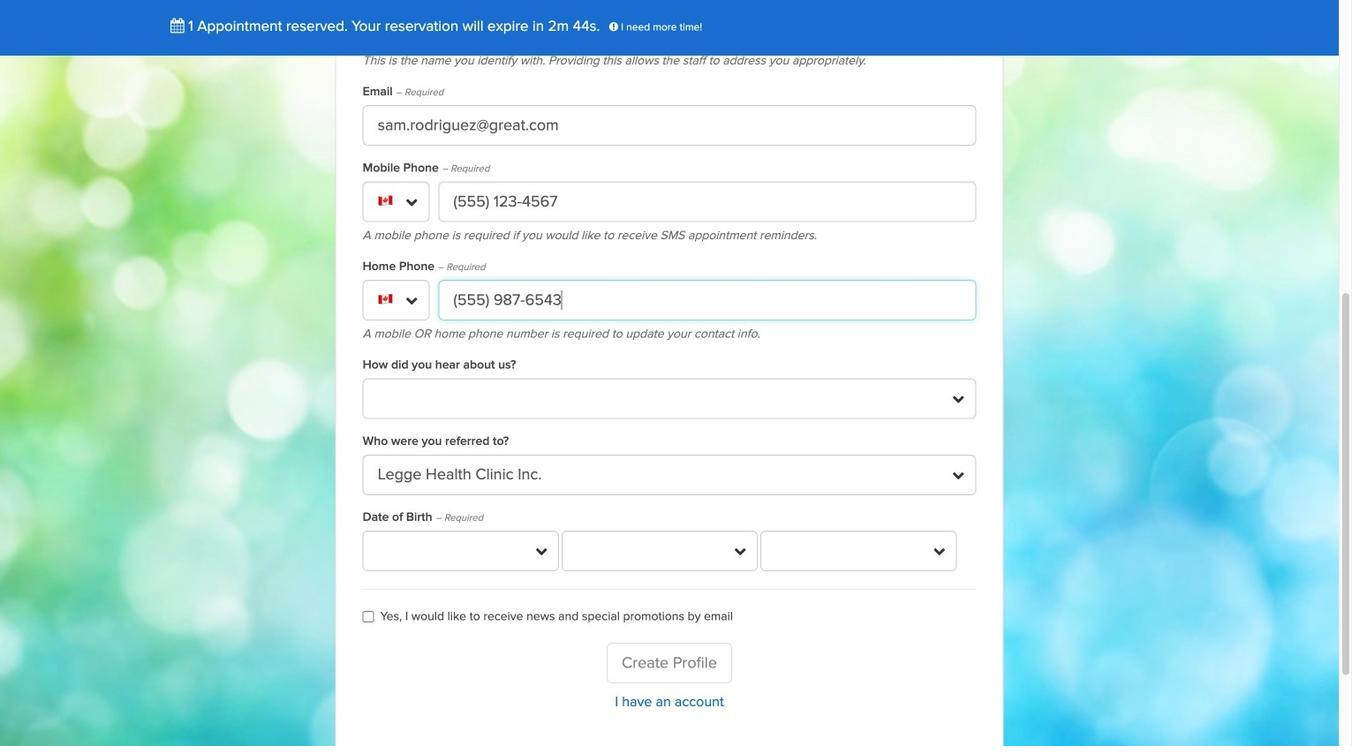 Task type: locate. For each thing, give the bounding box(es) containing it.
exclamation sign image
[[609, 21, 618, 32]]

Preferred Name (if different) text field
[[363, 7, 976, 47]]

None telephone field
[[439, 182, 976, 222], [439, 280, 976, 321], [439, 182, 976, 222], [439, 280, 976, 321]]

None checkbox
[[363, 611, 374, 623]]

Email Address email field
[[363, 105, 976, 146]]

calendar image
[[170, 18, 184, 34]]



Task type: vqa. For each thing, say whether or not it's contained in the screenshot.
email address email field on the top
yes



